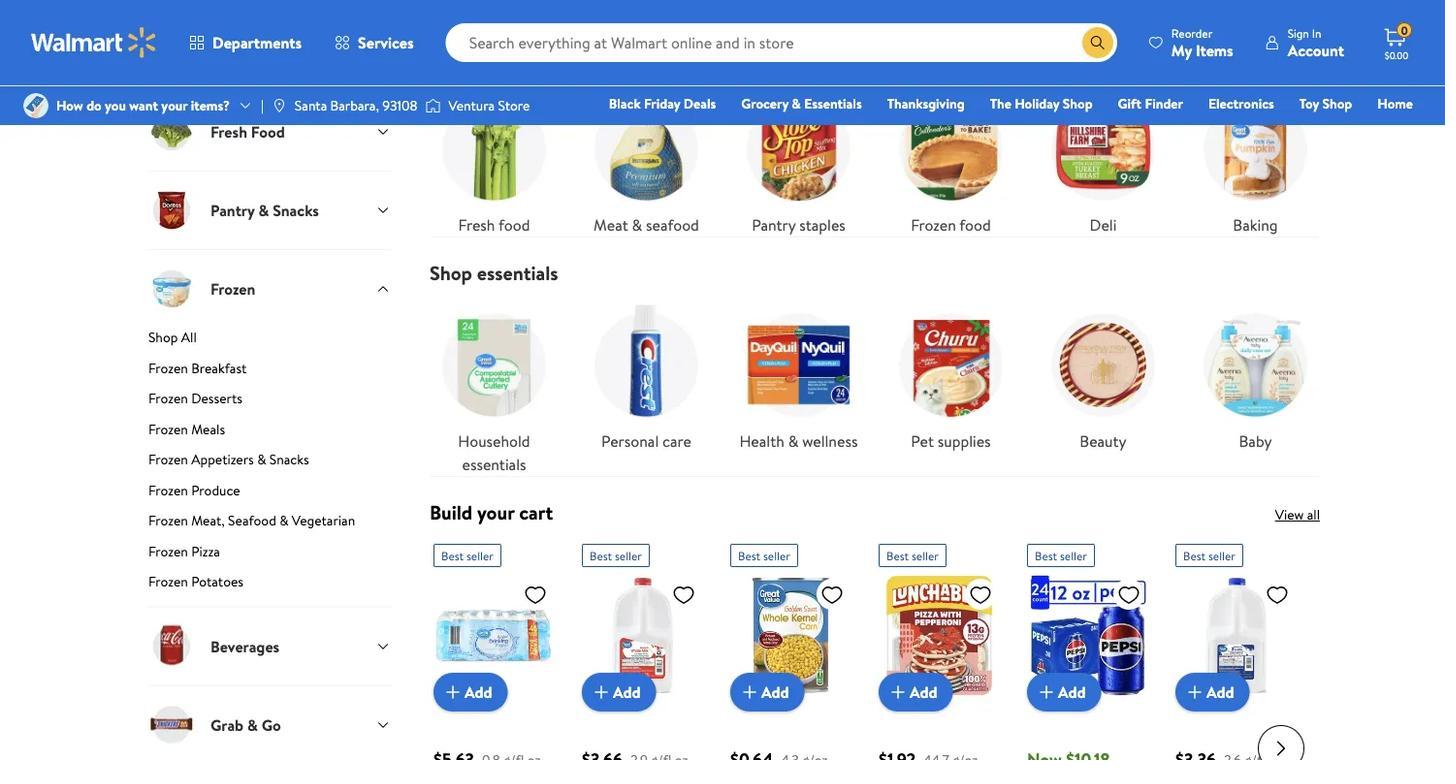 Task type: describe. For each thing, give the bounding box(es) containing it.
sign in to add to favorites list, great value 2% reduced fat milk, 128 fl oz image
[[1266, 583, 1290, 607]]

electronics link
[[1200, 93, 1284, 114]]

seafood
[[228, 511, 276, 530]]

& for essentials
[[792, 94, 801, 113]]

view all
[[1276, 506, 1321, 525]]

pantry for pantry & snacks
[[211, 200, 255, 221]]

shop groceries
[[430, 43, 556, 70]]

frozen food
[[911, 214, 992, 236]]

gift
[[1119, 94, 1142, 113]]

93108
[[383, 96, 418, 115]]

how
[[56, 96, 83, 115]]

add for great value 2% reduced fat milk, 128 fl oz image at the bottom of page
[[1207, 682, 1235, 703]]

add button for great value 2% reduced fat milk, 128 fl oz image at the bottom of page
[[1176, 673, 1251, 712]]

fresh for fresh food
[[211, 121, 247, 142]]

pantry staples
[[752, 214, 846, 236]]

services
[[358, 32, 414, 53]]

best for pepsi soda pop, 12 fl oz cans, 24 pack "image"
[[1035, 548, 1058, 564]]

build your cart
[[430, 499, 553, 526]]

frozen pizza
[[148, 542, 220, 561]]

health & wellness
[[740, 431, 858, 452]]

frozen for frozen meals
[[148, 420, 188, 439]]

frozen for frozen breakfast
[[148, 359, 188, 378]]

potatoes
[[191, 573, 244, 591]]

grab & go
[[211, 715, 281, 736]]

personal care link
[[582, 301, 711, 453]]

pantry & snacks button
[[148, 171, 391, 249]]

household
[[458, 431, 530, 452]]

appetizers
[[191, 450, 254, 469]]

seller for lunchables pizza with pepperoni kids lunch snack, 4.3 oz tray image
[[912, 548, 939, 564]]

sign in to add to favorites list, lunchables pizza with pepperoni kids lunch snack, 4.3 oz tray image
[[969, 583, 993, 607]]

deli
[[1090, 214, 1117, 236]]

sign in account
[[1289, 25, 1345, 61]]

best for great value purified drinking water, 16.9 fl oz bottles, 40 count image on the left bottom of the page
[[442, 548, 464, 564]]

add for lunchables pizza with pepperoni kids lunch snack, 4.3 oz tray image
[[910, 682, 938, 703]]

all
[[1308, 506, 1321, 525]]

shop for shop all
[[148, 328, 178, 347]]

meat & seafood link
[[582, 84, 711, 237]]

fresh for fresh food
[[459, 214, 495, 236]]

one debit
[[1265, 121, 1331, 140]]

frozen potatoes link
[[148, 573, 391, 607]]

food
[[251, 121, 285, 142]]

personal
[[602, 431, 659, 452]]

list for shop essentials
[[418, 285, 1332, 476]]

black friday deals link
[[601, 93, 725, 114]]

seller for great value golden sweet whole kernel corn, canned corn, 15 oz can 'image'
[[764, 548, 791, 564]]

best for great value golden sweet whole kernel corn, canned corn, 15 oz can 'image'
[[739, 548, 761, 564]]

frozen potatoes
[[148, 573, 244, 591]]

toy shop link
[[1292, 93, 1362, 114]]

thanksgiving
[[888, 94, 965, 113]]

add to cart image for great value golden sweet whole kernel corn, canned corn, 15 oz can 'image'
[[739, 681, 762, 705]]

grocery & essentials link
[[733, 93, 871, 114]]

black friday deals
[[609, 94, 716, 113]]

santa
[[295, 96, 327, 115]]

1 vertical spatial snacks
[[270, 450, 309, 469]]

one
[[1265, 121, 1294, 140]]

best for great value whole vitamin d milk, gallon, 128 fl oz image
[[590, 548, 612, 564]]

debit
[[1298, 121, 1331, 140]]

walmart+
[[1356, 121, 1414, 140]]

0 horizontal spatial your
[[161, 96, 188, 115]]

sign in to add to favorites list, great value purified drinking water, 16.9 fl oz bottles, 40 count image
[[524, 583, 547, 607]]

pet supplies
[[912, 431, 991, 452]]

beverages button
[[148, 607, 391, 686]]

frozen button
[[148, 249, 391, 328]]

items
[[1196, 39, 1234, 61]]

 image for santa barbara, 93108
[[272, 98, 287, 114]]

services button
[[318, 19, 431, 66]]

best seller for fifth product group from left
[[1035, 548, 1088, 564]]

great value golden sweet whole kernel corn, canned corn, 15 oz can image
[[731, 575, 852, 697]]

shop all link
[[148, 328, 391, 355]]

go
[[262, 715, 281, 736]]

frozen breakfast link
[[148, 359, 391, 385]]

frozen for frozen produce
[[148, 481, 188, 500]]

baby link
[[1192, 301, 1321, 453]]

shop for shop essentials
[[430, 260, 473, 287]]

frozen for frozen potatoes
[[148, 573, 188, 591]]

deals
[[684, 94, 716, 113]]

pepsi soda pop, 12 fl oz cans, 24 pack image
[[1028, 575, 1149, 697]]

frozen desserts link
[[148, 389, 391, 416]]

shop right holiday
[[1063, 94, 1093, 113]]

3 product group from the left
[[731, 537, 852, 761]]

add to cart image for lunchables pizza with pepperoni kids lunch snack, 4.3 oz tray image
[[887, 681, 910, 705]]

shop right toy
[[1323, 94, 1353, 113]]

4 product group from the left
[[879, 537, 1001, 761]]

great value purified drinking water, 16.9 fl oz bottles, 40 count image
[[434, 575, 555, 697]]

meat & seafood
[[594, 214, 700, 236]]

registry link
[[1182, 120, 1249, 141]]

2 product group from the left
[[582, 537, 704, 761]]

holiday
[[1015, 94, 1060, 113]]

add to cart image for great value 2% reduced fat milk, 128 fl oz image at the bottom of page
[[1184, 681, 1207, 705]]

add button for pepsi soda pop, 12 fl oz cans, 24 pack "image"
[[1028, 673, 1102, 712]]

home fashion
[[1120, 94, 1414, 140]]

add to cart image for pepsi soda pop, 12 fl oz cans, 24 pack "image"
[[1035, 681, 1059, 705]]

electronics
[[1209, 94, 1275, 113]]

frozen for frozen desserts
[[148, 389, 188, 408]]

frozen for frozen
[[211, 278, 256, 300]]

Search search field
[[446, 23, 1118, 62]]

great value 2% reduced fat milk, 128 fl oz image
[[1176, 575, 1298, 697]]

build
[[430, 499, 473, 526]]

staples
[[800, 214, 846, 236]]

fashion link
[[1111, 120, 1174, 141]]

frozen desserts
[[148, 389, 243, 408]]

& for snacks
[[259, 200, 269, 221]]

best seller for first product group from right
[[1184, 548, 1236, 564]]

sign in to add to favorites list, pepsi soda pop, 12 fl oz cans, 24 pack image
[[1118, 583, 1141, 607]]

walmart image
[[31, 27, 157, 58]]

add to cart image for great value purified drinking water, 16.9 fl oz bottles, 40 count image on the left bottom of the page
[[442, 681, 465, 705]]

care
[[663, 431, 692, 452]]

& for go
[[247, 715, 258, 736]]

cart
[[519, 499, 553, 526]]

you
[[105, 96, 126, 115]]

best seller for 3rd product group from right
[[887, 548, 939, 564]]

pizza
[[191, 542, 220, 561]]

my
[[1172, 39, 1193, 61]]

meals
[[191, 420, 225, 439]]

 image for ventura store
[[425, 96, 441, 115]]

& for wellness
[[789, 431, 799, 452]]

departments button
[[173, 19, 318, 66]]

desserts
[[191, 389, 243, 408]]

add for great value whole vitamin d milk, gallon, 128 fl oz image
[[613, 682, 641, 703]]

add for great value golden sweet whole kernel corn, canned corn, 15 oz can 'image'
[[762, 682, 790, 703]]

1 horizontal spatial your
[[477, 499, 515, 526]]

shop all
[[148, 328, 197, 347]]

home
[[1378, 94, 1414, 113]]

fresh food button
[[148, 92, 391, 171]]

add button for great value golden sweet whole kernel corn, canned corn, 15 oz can 'image'
[[731, 673, 805, 712]]

thanksgiving link
[[879, 93, 974, 114]]

snacks inside dropdown button
[[273, 200, 319, 221]]

sign in to add to favorites list, great value golden sweet whole kernel corn, canned corn, 15 oz can image
[[821, 583, 844, 607]]



Task type: vqa. For each thing, say whether or not it's contained in the screenshot.
the $0 related to $0
no



Task type: locate. For each thing, give the bounding box(es) containing it.
1 vertical spatial fresh
[[459, 214, 495, 236]]

6 seller from the left
[[1209, 548, 1236, 564]]

snacks down frozen meals link
[[270, 450, 309, 469]]

5 add button from the left
[[1028, 673, 1102, 712]]

2 add to cart image from the left
[[887, 681, 910, 705]]

how do you want your items?
[[56, 96, 230, 115]]

meat
[[594, 214, 629, 236]]

add button for great value whole vitamin d milk, gallon, 128 fl oz image
[[582, 673, 657, 712]]

0 horizontal spatial add to cart image
[[442, 681, 465, 705]]

best seller up great value whole vitamin d milk, gallon, 128 fl oz image
[[590, 548, 642, 564]]

seller down the build your cart
[[467, 548, 494, 564]]

frozen pizza link
[[148, 542, 391, 569]]

pantry left "staples"
[[752, 214, 796, 236]]

your
[[161, 96, 188, 115], [477, 499, 515, 526]]

5 add from the left
[[1059, 682, 1087, 703]]

best seller up great value golden sweet whole kernel corn, canned corn, 15 oz can 'image'
[[739, 548, 791, 564]]

add for pepsi soda pop, 12 fl oz cans, 24 pack "image"
[[1059, 682, 1087, 703]]

frozen inside frozen food link
[[911, 214, 957, 236]]

in
[[1313, 25, 1322, 41]]

best seller
[[442, 548, 494, 564], [590, 548, 642, 564], [739, 548, 791, 564], [887, 548, 939, 564], [1035, 548, 1088, 564], [1184, 548, 1236, 564]]

do
[[87, 96, 102, 115]]

frozen inside frozen desserts link
[[148, 389, 188, 408]]

1 horizontal spatial add to cart image
[[887, 681, 910, 705]]

add button
[[434, 673, 508, 712], [582, 673, 657, 712], [731, 673, 805, 712], [879, 673, 954, 712], [1028, 673, 1102, 712], [1176, 673, 1251, 712]]

sign in to add to favorites list, great value whole vitamin d milk, gallon, 128 fl oz image
[[673, 583, 696, 607]]

store
[[498, 96, 530, 115]]

essentials for shop essentials
[[477, 260, 559, 287]]

grocery
[[742, 94, 789, 113]]

account
[[1289, 39, 1345, 61]]

 image
[[425, 96, 441, 115], [272, 98, 287, 114]]

the holiday shop
[[991, 94, 1093, 113]]

& up frozen dropdown button at the left top of page
[[259, 200, 269, 221]]

add to cart image
[[590, 681, 613, 705], [739, 681, 762, 705], [1035, 681, 1059, 705]]

pantry & snacks
[[211, 200, 319, 221]]

seller
[[467, 548, 494, 564], [615, 548, 642, 564], [764, 548, 791, 564], [912, 548, 939, 564], [1061, 548, 1088, 564], [1209, 548, 1236, 564]]

list containing fresh food
[[418, 69, 1332, 237]]

2 add from the left
[[613, 682, 641, 703]]

1 add from the left
[[465, 682, 493, 703]]

5 seller from the left
[[1061, 548, 1088, 564]]

best seller up lunchables pizza with pepperoni kids lunch snack, 4.3 oz tray image
[[887, 548, 939, 564]]

essentials down the household
[[462, 454, 526, 476]]

0 horizontal spatial food
[[499, 214, 530, 236]]

6 best seller from the left
[[1184, 548, 1236, 564]]

gift finder
[[1119, 94, 1184, 113]]

sign
[[1289, 25, 1310, 41]]

1 food from the left
[[499, 214, 530, 236]]

essentials for household essentials
[[462, 454, 526, 476]]

3 add to cart image from the left
[[1184, 681, 1207, 705]]

best seller up great value 2% reduced fat milk, 128 fl oz image at the bottom of page
[[1184, 548, 1236, 564]]

1 product group from the left
[[434, 537, 555, 761]]

frozen appetizers & snacks
[[148, 450, 309, 469]]

list
[[418, 69, 1332, 237], [418, 285, 1332, 476]]

shop down fresh food
[[430, 260, 473, 287]]

pantry inside dropdown button
[[211, 200, 255, 221]]

snacks up frozen dropdown button at the left top of page
[[273, 200, 319, 221]]

1 add to cart image from the left
[[590, 681, 613, 705]]

2 seller from the left
[[615, 548, 642, 564]]

2 add button from the left
[[582, 673, 657, 712]]

add for great value purified drinking water, 16.9 fl oz bottles, 40 count image on the left bottom of the page
[[465, 682, 493, 703]]

want
[[129, 96, 158, 115]]

frozen meals
[[148, 420, 225, 439]]

shop left all
[[148, 328, 178, 347]]

household essentials
[[458, 431, 530, 476]]

home link
[[1370, 93, 1423, 114]]

6 best from the left
[[1184, 548, 1206, 564]]

list for shop groceries
[[418, 69, 1332, 237]]

frozen inside frozen meals link
[[148, 420, 188, 439]]

0 horizontal spatial fresh
[[211, 121, 247, 142]]

1 vertical spatial essentials
[[462, 454, 526, 476]]

frozen for frozen food
[[911, 214, 957, 236]]

shop
[[430, 43, 473, 70], [1063, 94, 1093, 113], [1323, 94, 1353, 113], [430, 260, 473, 287], [148, 328, 178, 347]]

seller for great value purified drinking water, 16.9 fl oz bottles, 40 count image on the left bottom of the page
[[467, 548, 494, 564]]

0 horizontal spatial add to cart image
[[590, 681, 613, 705]]

black
[[609, 94, 641, 113]]

the holiday shop link
[[982, 93, 1102, 114]]

deli link
[[1039, 84, 1168, 237]]

frozen for frozen meat, seafood & vegetarian
[[148, 511, 188, 530]]

ventura
[[449, 96, 495, 115]]

0 horizontal spatial pantry
[[211, 200, 255, 221]]

seller up great value whole vitamin d milk, gallon, 128 fl oz image
[[615, 548, 642, 564]]

& down frozen produce link
[[280, 511, 289, 530]]

pet
[[912, 431, 935, 452]]

toy shop
[[1300, 94, 1353, 113]]

beverages
[[211, 636, 280, 657]]

add
[[465, 682, 493, 703], [613, 682, 641, 703], [762, 682, 790, 703], [910, 682, 938, 703], [1059, 682, 1087, 703], [1207, 682, 1235, 703]]

best for great value 2% reduced fat milk, 128 fl oz image at the bottom of page
[[1184, 548, 1206, 564]]

seller for great value whole vitamin d milk, gallon, 128 fl oz image
[[615, 548, 642, 564]]

|
[[261, 96, 264, 115]]

3 add from the left
[[762, 682, 790, 703]]

fresh down "items?"
[[211, 121, 247, 142]]

3 best from the left
[[739, 548, 761, 564]]

add to cart image for great value whole vitamin d milk, gallon, 128 fl oz image
[[590, 681, 613, 705]]

seller up lunchables pizza with pepperoni kids lunch snack, 4.3 oz tray image
[[912, 548, 939, 564]]

4 seller from the left
[[912, 548, 939, 564]]

2 food from the left
[[960, 214, 992, 236]]

frozen meat, seafood & vegetarian link
[[148, 511, 391, 538]]

fresh up shop essentials at the top left of the page
[[459, 214, 495, 236]]

1 add button from the left
[[434, 673, 508, 712]]

wellness
[[803, 431, 858, 452]]

frozen produce link
[[148, 481, 391, 508]]

product group
[[434, 537, 555, 761], [582, 537, 704, 761], [731, 537, 852, 761], [879, 537, 1001, 761], [1028, 537, 1149, 761], [1176, 537, 1298, 761]]

beauty
[[1080, 431, 1127, 452]]

2 best from the left
[[590, 548, 612, 564]]

fresh inside dropdown button
[[211, 121, 247, 142]]

finder
[[1146, 94, 1184, 113]]

4 best from the left
[[887, 548, 909, 564]]

2 add to cart image from the left
[[739, 681, 762, 705]]

best seller for sixth product group from the right
[[442, 548, 494, 564]]

ventura store
[[449, 96, 530, 115]]

health
[[740, 431, 785, 452]]

Walmart Site-Wide search field
[[446, 23, 1118, 62]]

2 list from the top
[[418, 285, 1332, 476]]

best seller for fifth product group from right
[[590, 548, 642, 564]]

5 product group from the left
[[1028, 537, 1149, 761]]

seller up great value golden sweet whole kernel corn, canned corn, 15 oz can 'image'
[[764, 548, 791, 564]]

seller up great value 2% reduced fat milk, 128 fl oz image at the bottom of page
[[1209, 548, 1236, 564]]

seller for pepsi soda pop, 12 fl oz cans, 24 pack "image"
[[1061, 548, 1088, 564]]

best for lunchables pizza with pepperoni kids lunch snack, 4.3 oz tray image
[[887, 548, 909, 564]]

items?
[[191, 96, 230, 115]]

0 vertical spatial essentials
[[477, 260, 559, 287]]

1 horizontal spatial add to cart image
[[739, 681, 762, 705]]

search icon image
[[1091, 35, 1106, 50]]

4 add from the left
[[910, 682, 938, 703]]

breakfast
[[191, 359, 247, 378]]

frozen inside frozen potatoes link
[[148, 573, 188, 591]]

& inside "link"
[[632, 214, 643, 236]]

your left cart
[[477, 499, 515, 526]]

best seller down the build
[[442, 548, 494, 564]]

frozen inside frozen dropdown button
[[211, 278, 256, 300]]

pantry
[[211, 200, 255, 221], [752, 214, 796, 236]]

$0.00
[[1386, 49, 1409, 62]]

vegetarian
[[292, 511, 355, 530]]

baking
[[1234, 214, 1279, 236]]

1 vertical spatial list
[[418, 285, 1332, 476]]

one debit link
[[1256, 120, 1340, 141]]

4 best seller from the left
[[887, 548, 939, 564]]

1 vertical spatial your
[[477, 499, 515, 526]]

0 vertical spatial list
[[418, 69, 1332, 237]]

grab & go button
[[148, 686, 391, 761]]

6 add from the left
[[1207, 682, 1235, 703]]

best seller for 3rd product group from the left
[[739, 548, 791, 564]]

frozen inside frozen meat, seafood & vegetarian link
[[148, 511, 188, 530]]

food inside frozen food link
[[960, 214, 992, 236]]

1 seller from the left
[[467, 548, 494, 564]]

0 vertical spatial snacks
[[273, 200, 319, 221]]

pet supplies link
[[887, 301, 1016, 453]]

1 add to cart image from the left
[[442, 681, 465, 705]]

3 best seller from the left
[[739, 548, 791, 564]]

frozen meat, seafood & vegetarian
[[148, 511, 355, 530]]

next slide for product carousel list image
[[1259, 726, 1305, 761]]

2 horizontal spatial add to cart image
[[1035, 681, 1059, 705]]

walmart+ link
[[1347, 120, 1423, 141]]

view all link
[[1276, 506, 1321, 525]]

shop inside 'link'
[[148, 328, 178, 347]]

your right want
[[161, 96, 188, 115]]

fashion
[[1120, 121, 1165, 140]]

& right the 'grocery'
[[792, 94, 801, 113]]

frozen for frozen pizza
[[148, 542, 188, 561]]

snacks
[[273, 200, 319, 221], [270, 450, 309, 469]]

 image right the |
[[272, 98, 287, 114]]

friday
[[644, 94, 681, 113]]

best up great value golden sweet whole kernel corn, canned corn, 15 oz can 'image'
[[739, 548, 761, 564]]

 image right 93108
[[425, 96, 441, 115]]

6 add button from the left
[[1176, 673, 1251, 712]]

best up lunchables pizza with pepperoni kids lunch snack, 4.3 oz tray image
[[887, 548, 909, 564]]

seafood
[[646, 214, 700, 236]]

seller for great value 2% reduced fat milk, 128 fl oz image at the bottom of page
[[1209, 548, 1236, 564]]

lunchables pizza with pepperoni kids lunch snack, 4.3 oz tray image
[[879, 575, 1001, 697]]

shop essentials
[[430, 260, 559, 287]]

3 add button from the left
[[731, 673, 805, 712]]

1 best seller from the left
[[442, 548, 494, 564]]

1 horizontal spatial fresh
[[459, 214, 495, 236]]

pantry down fresh food
[[211, 200, 255, 221]]

4 add button from the left
[[879, 673, 954, 712]]

best up pepsi soda pop, 12 fl oz cans, 24 pack "image"
[[1035, 548, 1058, 564]]

& left go
[[247, 715, 258, 736]]

grocery & essentials
[[742, 94, 862, 113]]

 image
[[23, 93, 49, 118]]

food for frozen food
[[960, 214, 992, 236]]

1 best from the left
[[442, 548, 464, 564]]

& right health
[[789, 431, 799, 452]]

best seller up pepsi soda pop, 12 fl oz cans, 24 pack "image"
[[1035, 548, 1088, 564]]

list containing household essentials
[[418, 285, 1332, 476]]

household essentials link
[[430, 301, 559, 476]]

add button for great value purified drinking water, 16.9 fl oz bottles, 40 count image on the left bottom of the page
[[434, 673, 508, 712]]

shop up ventura
[[430, 43, 473, 70]]

add button for lunchables pizza with pepperoni kids lunch snack, 4.3 oz tray image
[[879, 673, 954, 712]]

seller up pepsi soda pop, 12 fl oz cans, 24 pack "image"
[[1061, 548, 1088, 564]]

& for seafood
[[632, 214, 643, 236]]

0 horizontal spatial  image
[[272, 98, 287, 114]]

health & wellness link
[[735, 301, 864, 453]]

0 vertical spatial fresh
[[211, 121, 247, 142]]

best down the build
[[442, 548, 464, 564]]

0 vertical spatial your
[[161, 96, 188, 115]]

view
[[1276, 506, 1305, 525]]

best up great value whole vitamin d milk, gallon, 128 fl oz image
[[590, 548, 612, 564]]

food for fresh food
[[499, 214, 530, 236]]

all
[[181, 328, 197, 347]]

frozen for frozen appetizers & snacks
[[148, 450, 188, 469]]

essentials down fresh food
[[477, 260, 559, 287]]

5 best seller from the left
[[1035, 548, 1088, 564]]

shop for shop groceries
[[430, 43, 473, 70]]

frozen meals link
[[148, 420, 391, 446]]

frozen food link
[[887, 84, 1016, 237]]

fresh
[[211, 121, 247, 142], [459, 214, 495, 236]]

1 horizontal spatial  image
[[425, 96, 441, 115]]

3 add to cart image from the left
[[1035, 681, 1059, 705]]

food inside fresh food link
[[499, 214, 530, 236]]

best up great value 2% reduced fat milk, 128 fl oz image at the bottom of page
[[1184, 548, 1206, 564]]

frozen inside frozen appetizers & snacks link
[[148, 450, 188, 469]]

toy
[[1300, 94, 1320, 113]]

5 best from the left
[[1035, 548, 1058, 564]]

0
[[1402, 22, 1409, 39]]

santa barbara, 93108
[[295, 96, 418, 115]]

great value whole vitamin d milk, gallon, 128 fl oz image
[[582, 575, 704, 697]]

frozen inside frozen pizza link
[[148, 542, 188, 561]]

3 seller from the left
[[764, 548, 791, 564]]

frozen breakfast
[[148, 359, 247, 378]]

1 horizontal spatial food
[[960, 214, 992, 236]]

pantry for pantry staples
[[752, 214, 796, 236]]

1 list from the top
[[418, 69, 1332, 237]]

1 horizontal spatial pantry
[[752, 214, 796, 236]]

& down frozen meals link
[[257, 450, 266, 469]]

& right meat
[[632, 214, 643, 236]]

add to cart image
[[442, 681, 465, 705], [887, 681, 910, 705], [1184, 681, 1207, 705]]

fresh food link
[[430, 84, 559, 237]]

2 best seller from the left
[[590, 548, 642, 564]]

produce
[[191, 481, 240, 500]]

frozen inside frozen breakfast link
[[148, 359, 188, 378]]

essentials inside household essentials
[[462, 454, 526, 476]]

6 product group from the left
[[1176, 537, 1298, 761]]

frozen inside frozen produce link
[[148, 481, 188, 500]]

2 horizontal spatial add to cart image
[[1184, 681, 1207, 705]]



